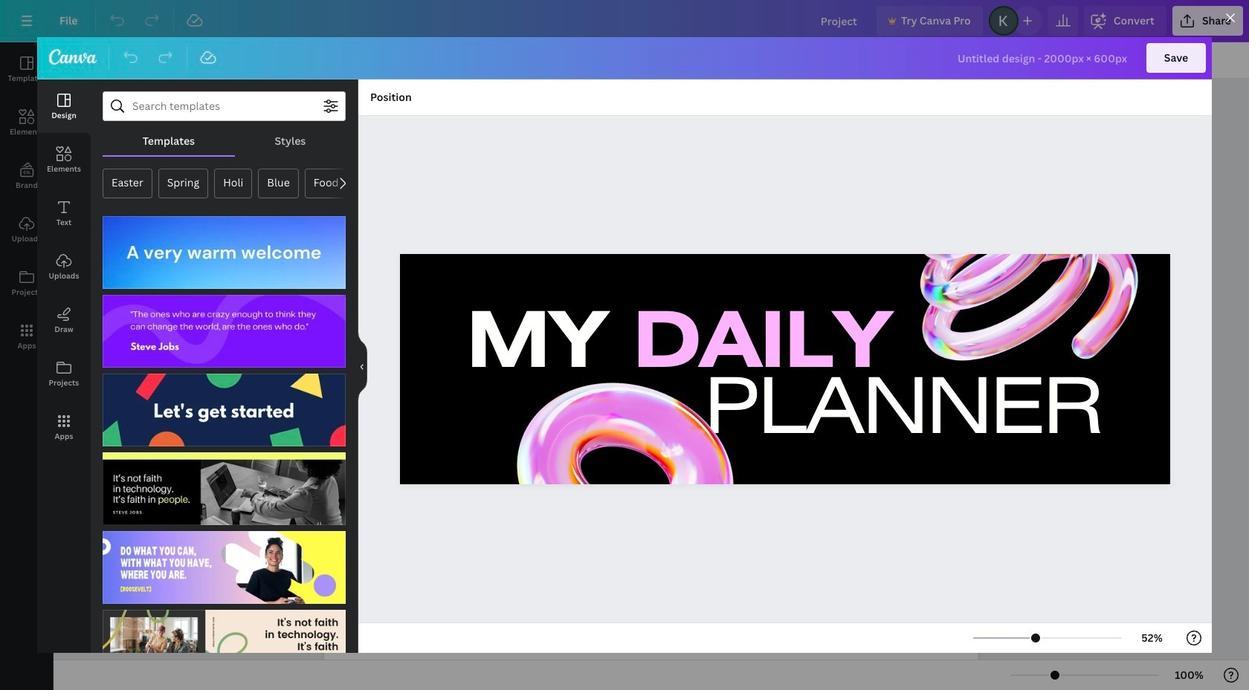 Task type: describe. For each thing, give the bounding box(es) containing it.
Design title text field
[[809, 6, 871, 36]]



Task type: vqa. For each thing, say whether or not it's contained in the screenshot.
text box
yes



Task type: locate. For each thing, give the bounding box(es) containing it.
None text field
[[324, 89, 979, 691]]

side panel tab list
[[0, 42, 54, 364]]

main menu bar
[[0, 0, 1249, 42]]



